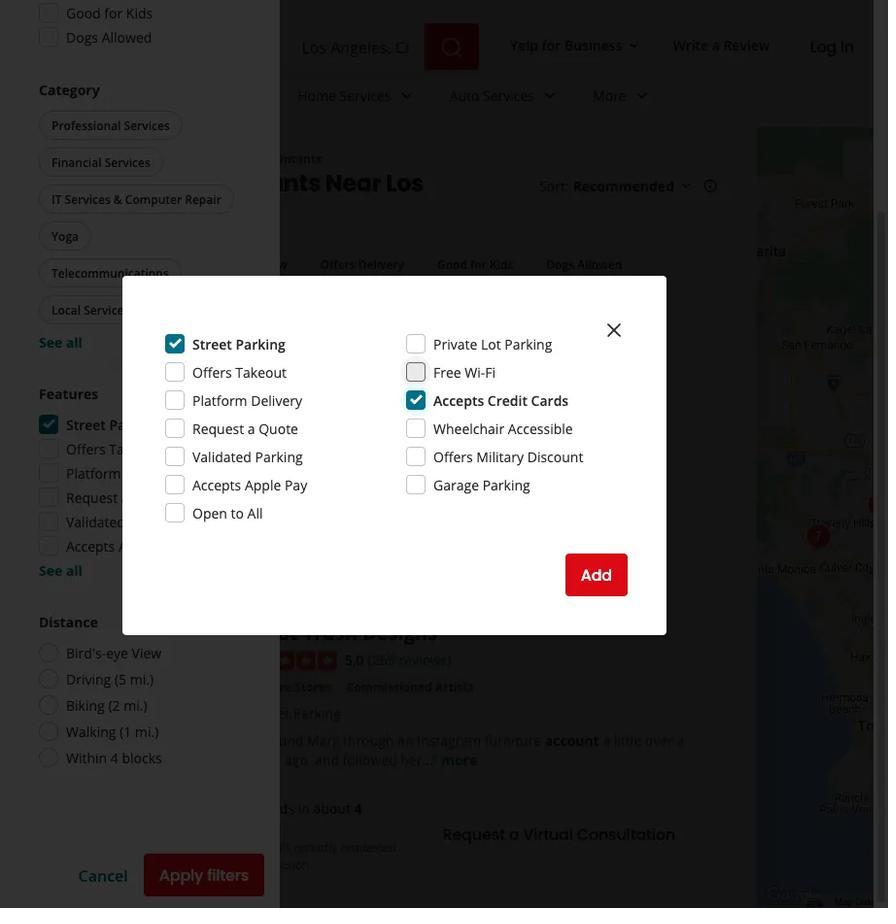 Task type: locate. For each thing, give the bounding box(es) containing it.
0 vertical spatial yelp
[[510, 36, 538, 54]]

professional up 16 chevron right v2 icon
[[52, 117, 121, 133]]

delivery up the get
[[251, 391, 302, 410]]

None search field
[[148, 23, 483, 70]]

1 horizontal spatial and
[[315, 751, 339, 770]]

4 up requested
[[354, 800, 362, 818]]

1 horizontal spatial validated parking
[[192, 448, 303, 466]]

accountants link
[[249, 151, 322, 167]]

professional services up financial services
[[52, 117, 170, 133]]

accessible
[[508, 419, 573, 438]]

stores
[[295, 679, 331, 695]]

apply
[[159, 865, 203, 887]]

yelp inside button
[[510, 36, 538, 54]]

0 vertical spatial allowed
[[102, 28, 152, 46]]

0 vertical spatial see all button
[[39, 333, 83, 351]]

1 24 chevron down v2 image from the left
[[395, 84, 418, 107]]

apply filters button
[[144, 854, 264, 897]]

review
[[724, 36, 770, 54]]

request up businesses.
[[192, 419, 244, 438]]

request a quote down 'sponsored'
[[66, 488, 172, 507]]

request a quote down estimates
[[192, 419, 298, 438]]

auto services
[[450, 86, 535, 105]]

and down 'marji'
[[315, 751, 339, 770]]

parking down the get
[[255, 448, 303, 466]]

1 vertical spatial good
[[437, 256, 467, 272]]

0 vertical spatial from
[[271, 363, 318, 391]]

street parking up estimates
[[192, 335, 286, 353]]

over
[[645, 732, 673, 750]]

0 horizontal spatial yelp
[[39, 151, 64, 167]]

walking
[[66, 723, 116, 741]]

and inside free price estimates from local tax professionals tell us about your project and get help from sponsored businesses.
[[237, 426, 261, 444]]

yoga button
[[39, 222, 91, 251]]

0 vertical spatial and
[[237, 426, 261, 444]]

all down local
[[66, 333, 83, 351]]

responds in about
[[232, 800, 354, 818]]

0 vertical spatial validated
[[192, 448, 252, 466]]

good up category on the left top
[[66, 3, 101, 22]]

1 vertical spatial mi.)
[[124, 696, 147, 715]]

option group containing distance
[[39, 612, 241, 771]]

see all button for features
[[39, 561, 83, 580]]

see all button for category
[[39, 333, 83, 351]]

1 horizontal spatial street
[[192, 335, 232, 353]]

good for kids up lot
[[437, 256, 513, 272]]

professional inside button
[[52, 117, 121, 133]]

0 horizontal spatial good
[[66, 3, 101, 22]]

kids inside button
[[490, 256, 513, 272]]

street down furniture
[[252, 705, 290, 723]]

4 down walking (1 mi.)
[[111, 749, 118, 767]]

artspace warehouse image
[[861, 487, 888, 526]]

1 see from the top
[[39, 333, 62, 351]]

2 see all button from the top
[[39, 561, 83, 580]]

0 vertical spatial apple
[[245, 476, 281, 494]]

(2
[[108, 696, 120, 715]]

ago,
[[285, 751, 311, 770]]

quote right project
[[259, 419, 298, 438]]

dogs allowed
[[66, 28, 152, 46], [547, 256, 622, 272]]

1 vertical spatial professional services
[[95, 151, 218, 167]]

1 vertical spatial for
[[542, 36, 561, 54]]

0 vertical spatial quote
[[259, 419, 298, 438]]

0 vertical spatial accepts
[[433, 391, 484, 410]]

accepts down get
[[66, 537, 115, 555]]

1 vertical spatial platform delivery
[[66, 464, 176, 483]]

1 vertical spatial and
[[315, 751, 339, 770]]

delivery
[[358, 256, 404, 272], [251, 391, 302, 410], [125, 464, 176, 483]]

0 vertical spatial accepts apple pay
[[192, 476, 307, 494]]

free for wi-
[[433, 363, 461, 381]]

2 all from the top
[[66, 561, 83, 580]]

24 chevron down v2 image inside auto services link
[[538, 84, 562, 107]]

platform down 'sponsored'
[[66, 464, 121, 483]]

project
[[189, 426, 234, 444]]

accountants down "home" in the left of the page
[[249, 151, 322, 167]]

0 vertical spatial see
[[39, 333, 62, 351]]

1 all
[[88, 256, 116, 272]]

1 vertical spatial street parking
[[66, 415, 159, 434]]

data
[[856, 897, 876, 908]]

computer
[[125, 191, 182, 207]]

open now button
[[215, 249, 300, 279]]

1 vertical spatial all
[[66, 561, 83, 580]]

within 4 blocks
[[66, 749, 162, 767]]

0 vertical spatial all
[[66, 333, 83, 351]]

platform down estimates
[[192, 391, 247, 410]]

1 vertical spatial 4
[[354, 800, 362, 818]]

offers down features
[[66, 440, 106, 458]]

dogs down sort:
[[547, 256, 574, 272]]

allowed up professional services button
[[102, 28, 152, 46]]

1 see all from the top
[[39, 333, 83, 351]]

apple up open to all
[[245, 476, 281, 494]]

spectrum image
[[878, 466, 888, 504]]

request down 'sponsored'
[[66, 488, 118, 507]]

street parking up 'sponsored'
[[66, 415, 159, 434]]

2 vertical spatial mi.)
[[135, 723, 159, 741]]

good for kids
[[66, 3, 153, 22], [437, 256, 513, 272]]

1 vertical spatial see
[[39, 561, 62, 580]]

add button
[[565, 554, 628, 597]]

mi.) right (5
[[130, 670, 154, 689]]

map region
[[542, 75, 888, 909]]

0 horizontal spatial kids
[[126, 3, 153, 22]]

free for price
[[72, 363, 113, 391]]

0 vertical spatial all
[[102, 256, 116, 272]]

dogs allowed button
[[534, 249, 635, 279]]

free left price
[[72, 363, 113, 391]]

0 vertical spatial professional services
[[52, 117, 170, 133]]

accepts apple pay
[[192, 476, 307, 494], [66, 537, 181, 555]]

a left the get
[[248, 419, 255, 438]]

validated down 'sponsored'
[[66, 513, 125, 531]]

open left to
[[192, 504, 227, 522]]

1 vertical spatial dogs allowed
[[547, 256, 622, 272]]

1 horizontal spatial dogs allowed
[[547, 256, 622, 272]]

0 vertical spatial for
[[104, 3, 123, 22]]

request inside "button"
[[443, 824, 505, 846]]

0 vertical spatial see all
[[39, 333, 83, 351]]

1 horizontal spatial delivery
[[251, 391, 302, 410]]

2 24 chevron down v2 image from the left
[[538, 84, 562, 107]]

0 horizontal spatial quote
[[132, 488, 172, 507]]

validated parking
[[192, 448, 303, 466], [66, 513, 177, 531]]

option group
[[39, 612, 241, 771]]

services inside button
[[124, 117, 170, 133]]

apple
[[245, 476, 281, 494], [118, 537, 155, 555]]

0 vertical spatial good for kids
[[66, 3, 153, 22]]

a inside 8 locals recently requested a consultation
[[232, 857, 239, 873]]

a
[[712, 36, 720, 54], [248, 419, 255, 438], [121, 488, 129, 507], [603, 732, 611, 750], [677, 732, 685, 750], [509, 824, 519, 846], [232, 857, 239, 873]]

0 vertical spatial dogs allowed
[[66, 28, 152, 46]]

0 horizontal spatial street
[[66, 415, 106, 434]]

professional
[[52, 117, 121, 133], [95, 151, 167, 167]]

offers inside button
[[320, 256, 355, 272]]

reviews)
[[399, 651, 451, 669]]

quote down businesses.
[[132, 488, 172, 507]]

2 see all from the top
[[39, 561, 83, 580]]

services
[[340, 86, 391, 105], [483, 86, 535, 105], [124, 117, 170, 133], [170, 151, 218, 167], [105, 154, 150, 170], [65, 191, 111, 207], [84, 302, 130, 318]]

a right get
[[121, 488, 129, 507]]

takeout down professionals
[[109, 440, 160, 458]]

1 horizontal spatial apple
[[245, 476, 281, 494]]

2 vertical spatial for
[[470, 256, 487, 272]]

1 horizontal spatial all
[[247, 504, 263, 522]]

1
[[88, 257, 93, 270]]

services for financial services button
[[105, 154, 150, 170]]

parking
[[236, 335, 286, 353], [505, 335, 552, 353], [109, 415, 159, 434], [255, 448, 303, 466], [483, 476, 530, 494], [129, 513, 177, 531], [293, 705, 341, 723]]

good for kids up category on the left top
[[66, 3, 153, 22]]

(1
[[120, 723, 131, 741]]

0 horizontal spatial open
[[192, 504, 227, 522]]

1 vertical spatial offers takeout
[[66, 440, 160, 458]]

1 horizontal spatial dogs
[[547, 256, 574, 272]]

platform
[[192, 391, 247, 410], [66, 464, 121, 483]]

street parking down furniture stores button at bottom left
[[252, 705, 341, 723]]

dogs allowed up category on the left top
[[66, 28, 152, 46]]

validated down project
[[192, 448, 252, 466]]

request left virtual
[[443, 824, 505, 846]]

2 vertical spatial street parking
[[252, 705, 341, 723]]

16 info v2 image
[[703, 179, 718, 194]]

yelp up business categories element
[[510, 36, 538, 54]]

private
[[433, 335, 477, 353]]

a left virtual
[[509, 824, 519, 846]]

yelp left 16 chevron right v2 icon
[[39, 151, 64, 167]]

its
[[232, 619, 257, 646]]

open for open now
[[228, 256, 258, 272]]

price
[[117, 363, 166, 391]]

yelp link
[[39, 151, 64, 167]]

from right help
[[320, 426, 351, 444]]

street up estimates
[[192, 335, 232, 353]]

mi.)
[[130, 670, 154, 689], [124, 696, 147, 715], [135, 723, 159, 741]]

see all for features
[[39, 561, 83, 580]]

free inside free price estimates from local tax professionals tell us about your project and get help from sponsored businesses.
[[72, 363, 113, 391]]

apple down get started
[[118, 537, 155, 555]]

group
[[35, 80, 241, 352], [39, 384, 241, 580]]

telecommunications button
[[39, 259, 181, 288]]

accepts apple pay up to
[[192, 476, 307, 494]]

offers
[[320, 256, 355, 272], [192, 363, 232, 381], [66, 440, 106, 458], [433, 448, 473, 466]]

0 horizontal spatial dogs
[[66, 28, 98, 46]]

professional down professional services button
[[95, 151, 167, 167]]

platform delivery inside add dialog
[[192, 391, 302, 410]]

platform delivery down estimates
[[192, 391, 302, 410]]

(5
[[115, 670, 126, 689]]

wheelchair
[[433, 419, 505, 438]]

1 vertical spatial accepts
[[192, 476, 241, 494]]

2 horizontal spatial street
[[252, 705, 290, 723]]

validated
[[192, 448, 252, 466], [66, 513, 125, 531]]

yelp for yelp for business
[[510, 36, 538, 54]]

offers up "garage"
[[433, 448, 473, 466]]

validated parking down 'sponsored'
[[66, 513, 177, 531]]

1 horizontal spatial platform
[[192, 391, 247, 410]]

year
[[254, 751, 281, 770]]

accepts up open to all
[[192, 476, 241, 494]]

0 vertical spatial delivery
[[358, 256, 404, 272]]

24 chevron down v2 image inside home services link
[[395, 84, 418, 107]]

1 horizontal spatial takeout
[[235, 363, 287, 381]]

home services link
[[282, 70, 434, 126]]

free
[[433, 363, 461, 381], [72, 363, 113, 391]]

1 vertical spatial professional
[[95, 151, 167, 167]]

search image
[[440, 36, 464, 59]]

1 horizontal spatial for
[[470, 256, 487, 272]]

bird's-
[[66, 644, 106, 662]]

0 vertical spatial pay
[[285, 476, 307, 494]]

free inside add dialog
[[433, 363, 461, 381]]

see all button down local
[[39, 333, 83, 351]]

consultation
[[242, 857, 309, 873]]

offers right "now"
[[320, 256, 355, 272]]

street down features
[[66, 415, 106, 434]]

4
[[111, 749, 118, 767], [354, 800, 362, 818]]

0 horizontal spatial platform
[[66, 464, 121, 483]]

(265 reviews)
[[368, 651, 451, 669]]

see up distance
[[39, 561, 62, 580]]

0 vertical spatial offers takeout
[[192, 363, 287, 381]]

0 vertical spatial street
[[192, 335, 232, 353]]

0 vertical spatial professional
[[52, 117, 121, 133]]

0 vertical spatial open
[[228, 256, 258, 272]]

a down the "16 trending v2" icon
[[232, 857, 239, 873]]

tax
[[372, 363, 407, 391]]

a right write
[[712, 36, 720, 54]]

parking down offers military discount
[[483, 476, 530, 494]]

1 horizontal spatial offers takeout
[[192, 363, 287, 381]]

1 horizontal spatial kids
[[490, 256, 513, 272]]

mi.) right (1
[[135, 723, 159, 741]]

24 chevron down v2 image
[[395, 84, 418, 107], [538, 84, 562, 107]]

platform delivery down 'sponsored'
[[66, 464, 176, 483]]

trash
[[303, 619, 357, 646]]

accountants inside top 10 best accountants near los angeles, california
[[170, 167, 321, 199]]

delivery inside add dialog
[[251, 391, 302, 410]]

1 free from the left
[[433, 363, 461, 381]]

see all down local
[[39, 333, 83, 351]]

see down local
[[39, 333, 62, 351]]

see
[[39, 333, 62, 351], [39, 561, 62, 580]]

all right to
[[247, 504, 263, 522]]

pay down help
[[285, 476, 307, 494]]

about right us
[[116, 426, 153, 444]]

offers takeout down professionals
[[66, 440, 160, 458]]

1 horizontal spatial open
[[228, 256, 258, 272]]

dogs inside button
[[547, 256, 574, 272]]

1 vertical spatial from
[[320, 426, 351, 444]]

1 horizontal spatial 4
[[354, 800, 362, 818]]

24 chevron down v2 image left 'auto'
[[395, 84, 418, 107]]

24 chevron down v2 image for auto services
[[538, 84, 562, 107]]

fi
[[485, 363, 496, 381]]

takeout up the get
[[235, 363, 287, 381]]

free wi-fi
[[433, 363, 496, 381]]

1 horizontal spatial request a quote
[[192, 419, 298, 438]]

see all up distance
[[39, 561, 83, 580]]

google image
[[762, 883, 826, 909]]

free left wi-
[[433, 363, 461, 381]]

2 horizontal spatial delivery
[[358, 256, 404, 272]]

instagram
[[417, 732, 481, 750]]

dogs up category on the left top
[[66, 28, 98, 46]]

mi.) right (2 at left
[[124, 696, 147, 715]]

validated inside add dialog
[[192, 448, 252, 466]]

street parking
[[192, 335, 286, 353], [66, 415, 159, 434], [252, 705, 341, 723]]

local services button
[[39, 295, 142, 325]]

yoga
[[52, 228, 79, 244]]

1 horizontal spatial request
[[192, 419, 244, 438]]

request a quote
[[192, 419, 298, 438], [66, 488, 172, 507]]

good up private
[[437, 256, 467, 272]]

all up distance
[[66, 561, 83, 580]]

offers takeout up project
[[192, 363, 287, 381]]

surfas culinary district image
[[882, 517, 888, 556]]

request inside add dialog
[[192, 419, 244, 438]]

professional services link
[[95, 151, 218, 167]]

0 vertical spatial mi.)
[[130, 670, 154, 689]]

delivery down los
[[358, 256, 404, 272]]

keyboard shortcuts image
[[807, 898, 823, 908]]

pay down the started
[[158, 537, 181, 555]]

private lot parking
[[433, 335, 552, 353]]

a inside group
[[121, 488, 129, 507]]

dogs allowed up close icon
[[547, 256, 622, 272]]

see all button up distance
[[39, 561, 83, 580]]

1 horizontal spatial 24 chevron down v2 image
[[538, 84, 562, 107]]

open left "now"
[[228, 256, 258, 272]]

1 see all button from the top
[[39, 333, 83, 351]]

and left the get
[[237, 426, 261, 444]]

1 horizontal spatial yelp
[[510, 36, 538, 54]]

0 horizontal spatial good for kids
[[66, 3, 153, 22]]

accepts down free wi-fi
[[433, 391, 484, 410]]

1 vertical spatial platform
[[66, 464, 121, 483]]

0 horizontal spatial request
[[66, 488, 118, 507]]

professional services up computer
[[95, 151, 218, 167]]

parking down stores
[[293, 705, 341, 723]]

allowed up close icon
[[577, 256, 622, 272]]

takeout inside add dialog
[[235, 363, 287, 381]]

more
[[441, 751, 477, 770]]

its not trash designs link
[[232, 619, 437, 646]]

parking right lot
[[505, 335, 552, 353]]

accepts apple pay down get started
[[66, 537, 181, 555]]

0 horizontal spatial request a quote
[[66, 488, 172, 507]]

1 vertical spatial dogs
[[547, 256, 574, 272]]

0 vertical spatial good
[[66, 3, 101, 22]]

business categories element
[[148, 70, 888, 126]]

kids
[[126, 3, 153, 22], [490, 256, 513, 272]]

0 horizontal spatial accepts apple pay
[[66, 537, 181, 555]]

commissioned artists link
[[343, 678, 478, 697]]

from left the local
[[271, 363, 318, 391]]

open inside "button"
[[228, 256, 258, 272]]

platform delivery
[[192, 391, 302, 410], [66, 464, 176, 483]]

log in
[[810, 36, 855, 58]]

services for local services button
[[84, 302, 130, 318]]

1 vertical spatial takeout
[[109, 440, 160, 458]]

1 vertical spatial yelp
[[39, 151, 64, 167]]

garage
[[433, 476, 479, 494]]

a inside add dialog
[[248, 419, 255, 438]]

1 vertical spatial street
[[66, 415, 106, 434]]

2 vertical spatial street
[[252, 705, 290, 723]]

2 free from the left
[[72, 363, 113, 391]]

accountants up open now "button"
[[170, 167, 321, 199]]

accepts
[[433, 391, 484, 410], [192, 476, 241, 494], [66, 537, 115, 555]]

1 vertical spatial allowed
[[577, 256, 622, 272]]

open inside add dialog
[[192, 504, 227, 522]]

street inside add dialog
[[192, 335, 232, 353]]

eye
[[106, 644, 128, 662]]

24 chevron down v2 image down yelp for business
[[538, 84, 562, 107]]

commissioned artists
[[347, 679, 474, 695]]

good for kids button
[[425, 249, 526, 279]]

accepts apple pay inside add dialog
[[192, 476, 307, 494]]

1 vertical spatial kids
[[490, 256, 513, 272]]

1 horizontal spatial good
[[437, 256, 467, 272]]

started
[[118, 506, 173, 528]]

2 see from the top
[[39, 561, 62, 580]]

yelp for business
[[510, 36, 622, 54]]

0 horizontal spatial platform delivery
[[66, 464, 176, 483]]

1 vertical spatial delivery
[[251, 391, 302, 410]]

8
[[251, 840, 258, 856]]

validated parking down the get
[[192, 448, 303, 466]]

delivery down businesses.
[[125, 464, 176, 483]]

24 chevron down v2 image
[[630, 84, 654, 107]]

it services & computer repair button
[[39, 185, 234, 214]]

about right in
[[313, 800, 351, 818]]

1 all from the top
[[66, 333, 83, 351]]

all right 1
[[102, 256, 116, 272]]



Task type: vqa. For each thing, say whether or not it's contained in the screenshot.
"filters"
yes



Task type: describe. For each thing, give the bounding box(es) containing it.
garage parking
[[433, 476, 530, 494]]

services for it services & computer repair button
[[65, 191, 111, 207]]

filters group
[[39, 249, 639, 280]]

biking
[[66, 696, 105, 715]]

0 horizontal spatial from
[[271, 363, 318, 391]]

platform inside add dialog
[[192, 391, 247, 410]]

estimates
[[170, 363, 267, 391]]

cancel button
[[78, 865, 128, 886]]

financial services button
[[39, 148, 163, 177]]

write a review
[[673, 36, 770, 54]]

furniture
[[485, 732, 541, 750]]

1 vertical spatial quote
[[132, 488, 172, 507]]

responds
[[232, 800, 295, 818]]

offers delivery button
[[308, 249, 417, 279]]

dogs allowed inside button
[[547, 256, 622, 272]]

0 horizontal spatial dogs allowed
[[66, 28, 152, 46]]

parking up 'sponsored'
[[109, 415, 159, 434]]

quote inside add dialog
[[259, 419, 298, 438]]

24 chevron down v2 image for home services
[[395, 84, 418, 107]]

accepts credit cards
[[433, 391, 569, 410]]

1 horizontal spatial accepts
[[192, 476, 241, 494]]

map data button
[[834, 896, 876, 909]]

furniture stores link
[[232, 678, 335, 697]]

accepts inside group
[[66, 537, 115, 555]]

marji
[[307, 732, 339, 750]]

"i found marji through an instagram furniture account
[[254, 732, 599, 750]]

us
[[97, 426, 112, 444]]

street parking inside add dialog
[[192, 335, 286, 353]]

discount
[[527, 448, 583, 466]]

4 inside the 4 hours
[[354, 800, 362, 818]]

walking (1 mi.)
[[66, 723, 159, 741]]

open for open to all
[[192, 504, 227, 522]]

pay inside add dialog
[[285, 476, 307, 494]]

16 chevron right v2 image
[[72, 151, 87, 167]]

mi.) for walking (1 mi.)
[[135, 723, 159, 741]]

offers up project
[[192, 363, 232, 381]]

platform delivery inside group
[[66, 464, 176, 483]]

(265
[[368, 651, 396, 669]]

add
[[581, 565, 612, 587]]

within
[[66, 749, 107, 767]]

and inside a little over a year ago, and followed her..."
[[315, 751, 339, 770]]

close image
[[603, 319, 626, 342]]

driving
[[66, 670, 111, 689]]

free price estimates from local tax professionals tell us about your project and get help from sponsored businesses.
[[72, 363, 407, 464]]

california
[[144, 198, 260, 230]]

biking (2 mi.)
[[66, 696, 147, 715]]

1 horizontal spatial from
[[320, 426, 351, 444]]

professionals
[[72, 391, 201, 418]]

auto services link
[[434, 70, 577, 126]]

for inside yelp for business button
[[542, 36, 561, 54]]

your
[[157, 426, 186, 444]]

telecommunications
[[52, 265, 169, 281]]

los
[[386, 167, 424, 199]]

get
[[265, 426, 285, 444]]

request a quote inside add dialog
[[192, 419, 298, 438]]

distance
[[39, 613, 98, 631]]

a right the over
[[677, 732, 685, 750]]

more
[[593, 86, 627, 105]]

1 horizontal spatial about
[[313, 800, 351, 818]]

view
[[132, 644, 162, 662]]

0 vertical spatial kids
[[126, 3, 153, 22]]

locals
[[261, 840, 291, 856]]

all for category
[[66, 333, 83, 351]]

a inside request a virtual consultation "button"
[[509, 824, 519, 846]]

for inside good for kids button
[[470, 256, 487, 272]]

offers military discount
[[433, 448, 583, 466]]

offers takeout inside add dialog
[[192, 363, 287, 381]]

1 vertical spatial pay
[[158, 537, 181, 555]]

see for category
[[39, 333, 62, 351]]

0 vertical spatial dogs
[[66, 28, 98, 46]]

sponsored
[[72, 445, 140, 464]]

see all for category
[[39, 333, 83, 351]]

commissioned artists button
[[343, 678, 478, 697]]

add dialog
[[0, 0, 888, 909]]

services for home services link at top left
[[340, 86, 391, 105]]

now
[[261, 256, 287, 272]]

features
[[39, 384, 98, 403]]

home services
[[298, 86, 391, 105]]

not
[[262, 619, 298, 646]]

local services
[[52, 302, 130, 318]]

requested
[[341, 840, 396, 856]]

apple inside add dialog
[[245, 476, 281, 494]]

0 horizontal spatial 4
[[111, 749, 118, 767]]

followed
[[343, 751, 397, 770]]

bird's-eye view
[[66, 644, 162, 662]]

mi.) for driving (5 mi.)
[[130, 670, 154, 689]]

write a review link
[[665, 27, 778, 62]]

offers delivery
[[320, 256, 404, 272]]

a left little
[[603, 732, 611, 750]]

auto
[[450, 86, 480, 105]]

allowed inside button
[[577, 256, 622, 272]]

see for features
[[39, 561, 62, 580]]

yelp for yelp link
[[39, 151, 64, 167]]

recently
[[294, 840, 338, 856]]

a inside write a review link
[[712, 36, 720, 54]]

2 horizontal spatial accepts
[[433, 391, 484, 410]]

validated parking inside add dialog
[[192, 448, 303, 466]]

parking right get
[[129, 513, 177, 531]]

consultation
[[577, 824, 675, 846]]

1 vertical spatial validated parking
[[66, 513, 177, 531]]

(265 reviews) link
[[368, 649, 451, 670]]

good for kids inside button
[[437, 256, 513, 272]]

more link
[[577, 70, 669, 126]]

0 horizontal spatial offers takeout
[[66, 440, 160, 458]]

0 horizontal spatial apple
[[118, 537, 155, 555]]

professional services inside button
[[52, 117, 170, 133]]

map
[[834, 897, 854, 908]]

1 vertical spatial accepts apple pay
[[66, 537, 181, 555]]

about inside free price estimates from local tax professionals tell us about your project and get help from sponsored businesses.
[[116, 426, 153, 444]]

16 filter v2 image
[[55, 257, 71, 273]]

services for auto services link
[[483, 86, 535, 105]]

0 horizontal spatial allowed
[[102, 28, 152, 46]]

services for professional services button
[[124, 117, 170, 133]]

0 horizontal spatial delivery
[[125, 464, 176, 483]]

chefs' toys image
[[799, 518, 838, 557]]

0 horizontal spatial takeout
[[109, 440, 160, 458]]

businesses.
[[143, 445, 216, 464]]

yelp for business button
[[503, 27, 650, 62]]

get started button
[[72, 495, 189, 538]]

filters
[[207, 865, 249, 887]]

a little over a year ago, and followed her..."
[[254, 732, 685, 770]]

virtual
[[523, 824, 573, 846]]

all for features
[[66, 561, 83, 580]]

0 horizontal spatial for
[[104, 3, 123, 22]]

all inside "filters" group
[[102, 256, 116, 272]]

mi.) for biking (2 mi.)
[[124, 696, 147, 715]]

military
[[477, 448, 524, 466]]

group containing features
[[39, 384, 241, 580]]

it
[[52, 191, 62, 207]]

parking up estimates
[[236, 335, 286, 353]]

good inside button
[[437, 256, 467, 272]]

group containing category
[[35, 80, 241, 352]]

its not trash designs image
[[63, 619, 209, 765]]

log
[[810, 36, 837, 58]]

melrosemac image
[[868, 480, 888, 519]]

top
[[39, 167, 82, 199]]

16 trending v2 image
[[232, 840, 248, 856]]

furniture stores button
[[232, 678, 335, 697]]

designs
[[363, 619, 437, 646]]

wheelchair accessible
[[433, 419, 573, 438]]

home
[[298, 86, 336, 105]]

account
[[545, 732, 599, 750]]

free price estimates from local tax professionals image
[[542, 386, 639, 483]]

16 chevron down v2 image
[[626, 38, 642, 53]]

in
[[841, 36, 855, 58]]

to
[[231, 504, 244, 522]]

5 star rating image
[[232, 652, 337, 671]]

all inside add dialog
[[247, 504, 263, 522]]

wi-
[[465, 363, 485, 381]]

commissioned
[[347, 679, 432, 695]]

local
[[52, 302, 81, 318]]

delivery inside button
[[358, 256, 404, 272]]

0 horizontal spatial validated
[[66, 513, 125, 531]]



